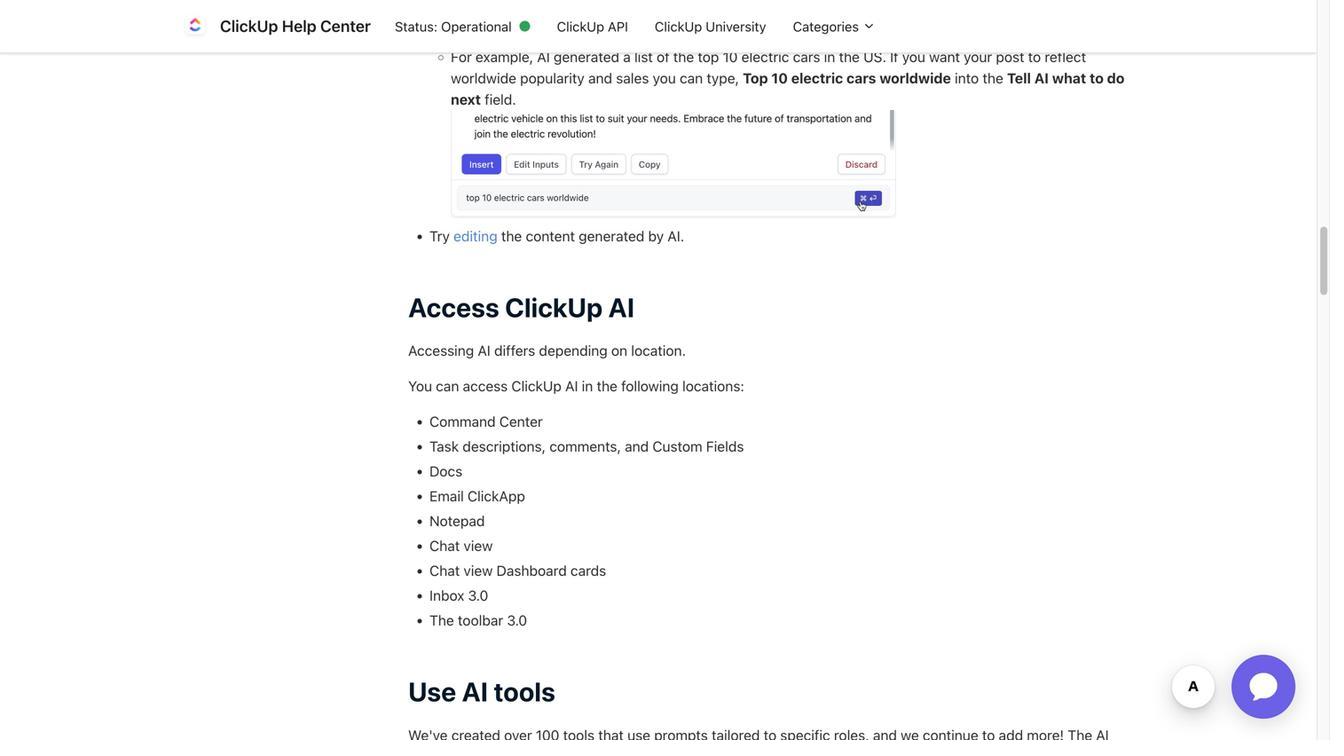 Task type: locate. For each thing, give the bounding box(es) containing it.
and left custom
[[625, 438, 649, 455]]

questions
[[735, 24, 798, 40]]

locations:
[[683, 378, 745, 395]]

0 horizontal spatial in
[[582, 378, 593, 395]]

cars up tell ai what to do next
[[793, 48, 821, 65]]

cars down us. at the right of page
[[847, 70, 877, 87]]

1 horizontal spatial center
[[500, 413, 543, 430]]

university
[[706, 18, 767, 34]]

0 vertical spatial try
[[430, 24, 450, 40]]

10 right top
[[723, 48, 738, 65]]

want
[[930, 48, 961, 65]]

clickup
[[220, 16, 278, 36], [557, 18, 605, 34], [655, 18, 702, 34], [505, 291, 603, 323], [512, 378, 562, 395]]

depending
[[539, 342, 608, 359]]

or
[[609, 24, 622, 40]]

view
[[464, 538, 493, 554], [464, 562, 493, 579]]

try for try editing the content generated by ai.
[[430, 228, 450, 244]]

generated up if
[[886, 24, 952, 40]]

a
[[623, 48, 631, 65]]

clickup api link
[[544, 10, 642, 43]]

into
[[955, 70, 979, 87]]

chat
[[430, 538, 460, 554], [430, 562, 460, 579]]

cars
[[793, 48, 821, 65], [847, 70, 877, 87]]

1 chat from the top
[[430, 538, 460, 554]]

ai inside tell ai what to do next
[[1035, 70, 1049, 87]]

your left prompt
[[526, 24, 555, 40]]

dashboard
[[497, 562, 567, 579]]

view down "notepad"
[[464, 538, 493, 554]]

0 vertical spatial chat
[[430, 538, 460, 554]]

0 horizontal spatial cars
[[793, 48, 821, 65]]

if
[[890, 48, 899, 65]]

0 horizontal spatial 3.0
[[468, 587, 488, 604]]

view up inbox
[[464, 562, 493, 579]]

electric inside "for example, ai generated a list of the top 10 electric cars in the us. if you want your post to reflect worldwide popularity and sales you can type,"
[[742, 48, 790, 65]]

1 horizontal spatial to
[[1029, 48, 1041, 65]]

0 vertical spatial in
[[824, 48, 836, 65]]

can right you
[[436, 378, 459, 395]]

the down on
[[597, 378, 618, 395]]

1 vertical spatial and
[[625, 438, 649, 455]]

status: operational
[[395, 18, 512, 34]]

ai left differs
[[478, 342, 491, 359]]

and
[[589, 70, 613, 87], [625, 438, 649, 455]]

for example, ai generated a list of the top 10 electric cars in the us. if you want your post to reflect worldwide popularity and sales you can type,
[[451, 48, 1087, 87]]

the right editing link
[[501, 228, 522, 244]]

2 horizontal spatial to
[[1090, 70, 1104, 87]]

0 horizontal spatial to
[[802, 24, 815, 40]]

1 worldwide from the left
[[451, 70, 517, 87]]

clickup up of at top
[[655, 18, 702, 34]]

1 horizontal spatial 10
[[772, 70, 788, 87]]

to
[[802, 24, 815, 40], [1029, 48, 1041, 65], [1090, 70, 1104, 87]]

1 vertical spatial center
[[500, 413, 543, 430]]

1 vertical spatial try
[[430, 228, 450, 244]]

accessing
[[408, 342, 474, 359]]

clickapp
[[468, 488, 525, 505]]

generated left by
[[579, 228, 645, 244]]

tell ai what to do next
[[451, 70, 1125, 108]]

do
[[1108, 70, 1125, 87]]

ai.
[[668, 228, 685, 244]]

ai up on
[[609, 291, 635, 323]]

your inside "for example, ai generated a list of the top 10 electric cars in the us. if you want your post to reflect worldwide popularity and sales you can type,"
[[964, 48, 993, 65]]

command
[[430, 413, 496, 430]]

worldwide
[[451, 70, 517, 87], [880, 70, 952, 87]]

your up into on the top
[[964, 48, 993, 65]]

1 horizontal spatial can
[[680, 70, 703, 87]]

0 vertical spatial you
[[903, 48, 926, 65]]

1 vertical spatial you
[[653, 70, 676, 87]]

to right post
[[1029, 48, 1041, 65]]

1 horizontal spatial electric
[[792, 70, 844, 87]]

1 vertical spatial generated
[[554, 48, 620, 65]]

0 vertical spatial generated
[[886, 24, 952, 40]]

example,
[[476, 48, 534, 65]]

0 horizontal spatial 10
[[723, 48, 738, 65]]

in down depending
[[582, 378, 593, 395]]

access
[[463, 378, 508, 395]]

worldwide up field.
[[451, 70, 517, 87]]

clickup down accessing ai differs depending on location.
[[512, 378, 562, 395]]

0 vertical spatial 3.0
[[468, 587, 488, 604]]

fields
[[706, 438, 744, 455]]

2 chat from the top
[[430, 562, 460, 579]]

generated
[[886, 24, 952, 40], [554, 48, 620, 65], [579, 228, 645, 244]]

cars inside "for example, ai generated a list of the top 10 electric cars in the us. if you want your post to reflect worldwide popularity and sales you can type,"
[[793, 48, 821, 65]]

up
[[715, 24, 732, 40]]

application
[[1211, 634, 1317, 740]]

0 vertical spatial 10
[[723, 48, 738, 65]]

the left us. at the right of page
[[839, 48, 860, 65]]

tell
[[1008, 70, 1031, 87]]

of
[[657, 48, 670, 65]]

1 vertical spatial to
[[1029, 48, 1041, 65]]

generated down prompt
[[554, 48, 620, 65]]

use
[[408, 676, 456, 708]]

location.
[[631, 342, 686, 359]]

2 vertical spatial to
[[1090, 70, 1104, 87]]

categories
[[793, 18, 863, 34]]

generated inside "for example, ai generated a list of the top 10 electric cars in the us. if you want your post to reflect worldwide popularity and sales you can type,"
[[554, 48, 620, 65]]

1 horizontal spatial your
[[964, 48, 993, 65]]

0 horizontal spatial you
[[653, 70, 676, 87]]

1 try from the top
[[430, 24, 450, 40]]

ai down depending
[[565, 378, 578, 395]]

center right help
[[320, 16, 371, 36]]

10 inside "for example, ai generated a list of the top 10 electric cars in the us. if you want your post to reflect worldwide popularity and sales you can type,"
[[723, 48, 738, 65]]

clickup for clickup api
[[557, 18, 605, 34]]

you
[[903, 48, 926, 65], [653, 70, 676, 87]]

3.0 up toolbar
[[468, 587, 488, 604]]

clickup university
[[655, 18, 767, 34]]

you right if
[[903, 48, 926, 65]]

1 vertical spatial chat
[[430, 562, 460, 579]]

center up descriptions,
[[500, 413, 543, 430]]

1 vertical spatial view
[[464, 562, 493, 579]]

try left editing
[[430, 228, 450, 244]]

0 vertical spatial your
[[526, 24, 555, 40]]

ai up popularity
[[537, 48, 550, 65]]

1 horizontal spatial 3.0
[[507, 612, 527, 629]]

content
[[526, 228, 575, 244]]

1 vertical spatial in
[[582, 378, 593, 395]]

1 horizontal spatial worldwide
[[880, 70, 952, 87]]

to inside "for example, ai generated a list of the top 10 electric cars in the us. if you want your post to reflect worldwide popularity and sales you can type,"
[[1029, 48, 1041, 65]]

can down top
[[680, 70, 703, 87]]

comments,
[[550, 438, 621, 455]]

in
[[824, 48, 836, 65], [582, 378, 593, 395]]

0 horizontal spatial can
[[436, 378, 459, 395]]

1 vertical spatial electric
[[792, 70, 844, 87]]

1 horizontal spatial and
[[625, 438, 649, 455]]

try
[[430, 24, 450, 40], [430, 228, 450, 244]]

try left 'rephrasing'
[[430, 24, 450, 40]]

clickup left or
[[557, 18, 605, 34]]

electric up top at the top right
[[742, 48, 790, 65]]

0 vertical spatial cars
[[793, 48, 821, 65]]

field.
[[481, 91, 516, 108]]

0 vertical spatial to
[[802, 24, 815, 40]]

0 horizontal spatial and
[[589, 70, 613, 87]]

ai
[[537, 48, 550, 65], [1035, 70, 1049, 87], [609, 291, 635, 323], [478, 342, 491, 359], [565, 378, 578, 395], [462, 676, 488, 708]]

in down 'clarify'
[[824, 48, 836, 65]]

0 vertical spatial and
[[589, 70, 613, 87]]

0 vertical spatial center
[[320, 16, 371, 36]]

electric down 'clarify'
[[792, 70, 844, 87]]

10
[[723, 48, 738, 65], [772, 70, 788, 87]]

3.0 right toolbar
[[507, 612, 527, 629]]

you down of at top
[[653, 70, 676, 87]]

0 horizontal spatial electric
[[742, 48, 790, 65]]

differs
[[494, 342, 536, 359]]

1 horizontal spatial cars
[[847, 70, 877, 87]]

you
[[408, 378, 432, 395]]

list
[[635, 48, 653, 65]]

1 vertical spatial cars
[[847, 70, 877, 87]]

2 try from the top
[[430, 228, 450, 244]]

center
[[320, 16, 371, 36], [500, 413, 543, 430]]

us.
[[864, 48, 887, 65]]

chat down "notepad"
[[430, 538, 460, 554]]

chat up inbox
[[430, 562, 460, 579]]

and left sales
[[589, 70, 613, 87]]

electric
[[742, 48, 790, 65], [792, 70, 844, 87]]

worldwide down if
[[880, 70, 952, 87]]

clickup api
[[557, 18, 628, 34]]

0 horizontal spatial worldwide
[[451, 70, 517, 87]]

ai right "tell"
[[1035, 70, 1049, 87]]

editing link
[[454, 228, 498, 244]]

task
[[430, 438, 459, 455]]

to left 'clarify'
[[802, 24, 815, 40]]

10 right top at the top right
[[772, 70, 788, 87]]

0 vertical spatial electric
[[742, 48, 790, 65]]

0 vertical spatial view
[[464, 538, 493, 554]]

0 vertical spatial can
[[680, 70, 703, 87]]

to left do on the right top
[[1090, 70, 1104, 87]]

1 vertical spatial your
[[964, 48, 993, 65]]

clickup left help
[[220, 16, 278, 36]]

and inside 'command center task descriptions, comments, and custom fields docs email clickapp notepad chat view chat view dashboard cards inbox 3.0 the toolbar 3.0'
[[625, 438, 649, 455]]

your
[[526, 24, 555, 40], [964, 48, 993, 65]]

post
[[996, 48, 1025, 65]]

the
[[861, 24, 882, 40], [674, 48, 694, 65], [839, 48, 860, 65], [983, 70, 1004, 87], [501, 228, 522, 244], [597, 378, 618, 395]]

1 vertical spatial 10
[[772, 70, 788, 87]]

1 horizontal spatial in
[[824, 48, 836, 65]]

on
[[612, 342, 628, 359]]



Task type: vqa. For each thing, say whether or not it's contained in the screenshot.
content
yes



Task type: describe. For each thing, give the bounding box(es) containing it.
top
[[698, 48, 719, 65]]

prompt
[[558, 24, 605, 40]]

access
[[408, 291, 500, 323]]

email
[[430, 488, 464, 505]]

clickup for clickup university
[[655, 18, 702, 34]]

tools
[[494, 676, 556, 708]]

command center task descriptions, comments, and custom fields docs email clickapp notepad chat view chat view dashboard cards inbox 3.0 the toolbar 3.0
[[430, 413, 744, 629]]

operational
[[441, 18, 512, 34]]

api
[[608, 18, 628, 34]]

help
[[282, 16, 317, 36]]

try rephrasing your prompt or asking follow-up questions to clarify the generated content.
[[430, 24, 1009, 40]]

status:
[[395, 18, 438, 34]]

top
[[743, 70, 768, 87]]

1 vertical spatial can
[[436, 378, 459, 395]]

sales
[[616, 70, 649, 87]]

ai inside "for example, ai generated a list of the top 10 electric cars in the us. if you want your post to reflect worldwide popularity and sales you can type,"
[[537, 48, 550, 65]]

follow-
[[671, 24, 715, 40]]

editing
[[454, 228, 498, 244]]

access clickup ai
[[408, 291, 635, 323]]

for
[[451, 48, 472, 65]]

0 horizontal spatial center
[[320, 16, 371, 36]]

categories button
[[780, 10, 889, 43]]

ai right 'use'
[[462, 676, 488, 708]]

in inside "for example, ai generated a list of the top 10 electric cars in the us. if you want your post to reflect worldwide popularity and sales you can type,"
[[824, 48, 836, 65]]

1 view from the top
[[464, 538, 493, 554]]

rephrasing
[[454, 24, 522, 40]]

2 worldwide from the left
[[880, 70, 952, 87]]

next
[[451, 91, 481, 108]]

the right of at top
[[674, 48, 694, 65]]

cards
[[571, 562, 607, 579]]

top 10 electric cars worldwide into the
[[743, 70, 1008, 87]]

what
[[1053, 70, 1087, 87]]

following
[[621, 378, 679, 395]]

docs
[[430, 463, 463, 480]]

clickup help center link
[[181, 12, 382, 40]]

popularity
[[520, 70, 585, 87]]

notepad
[[430, 513, 485, 530]]

try editing the content generated by ai.
[[430, 228, 692, 244]]

asking
[[626, 24, 667, 40]]

clickup for clickup help center
[[220, 16, 278, 36]]

worldwide inside "for example, ai generated a list of the top 10 electric cars in the us. if you want your post to reflect worldwide popularity and sales you can type,"
[[451, 70, 517, 87]]

use ai tools
[[408, 676, 556, 708]]

the up us. at the right of page
[[861, 24, 882, 40]]

accessing ai differs depending on location.
[[408, 342, 686, 359]]

type,
[[707, 70, 739, 87]]

by
[[649, 228, 664, 244]]

clickup help center
[[220, 16, 371, 36]]

can inside "for example, ai generated a list of the top 10 electric cars in the us. if you want your post to reflect worldwide popularity and sales you can type,"
[[680, 70, 703, 87]]

screenshot of the tell ai what to do next field. image
[[451, 110, 897, 218]]

clarify
[[818, 24, 858, 40]]

clickup up accessing ai differs depending on location.
[[505, 291, 603, 323]]

center inside 'command center task descriptions, comments, and custom fields docs email clickapp notepad chat view chat view dashboard cards inbox 3.0 the toolbar 3.0'
[[500, 413, 543, 430]]

content.
[[955, 24, 1009, 40]]

0 horizontal spatial your
[[526, 24, 555, 40]]

the
[[430, 612, 454, 629]]

1 horizontal spatial you
[[903, 48, 926, 65]]

inbox
[[430, 587, 465, 604]]

clickup university link
[[642, 10, 780, 43]]

clickup help help center home page image
[[181, 12, 210, 40]]

reflect
[[1045, 48, 1087, 65]]

the left "tell"
[[983, 70, 1004, 87]]

you can access clickup ai in the following locations:
[[408, 378, 745, 395]]

2 view from the top
[[464, 562, 493, 579]]

custom
[[653, 438, 703, 455]]

1 vertical spatial 3.0
[[507, 612, 527, 629]]

to inside tell ai what to do next
[[1090, 70, 1104, 87]]

descriptions,
[[463, 438, 546, 455]]

try for try rephrasing your prompt or asking follow-up questions to clarify the generated content.
[[430, 24, 450, 40]]

and inside "for example, ai generated a list of the top 10 electric cars in the us. if you want your post to reflect worldwide popularity and sales you can type,"
[[589, 70, 613, 87]]

2 vertical spatial generated
[[579, 228, 645, 244]]

toolbar
[[458, 612, 503, 629]]



